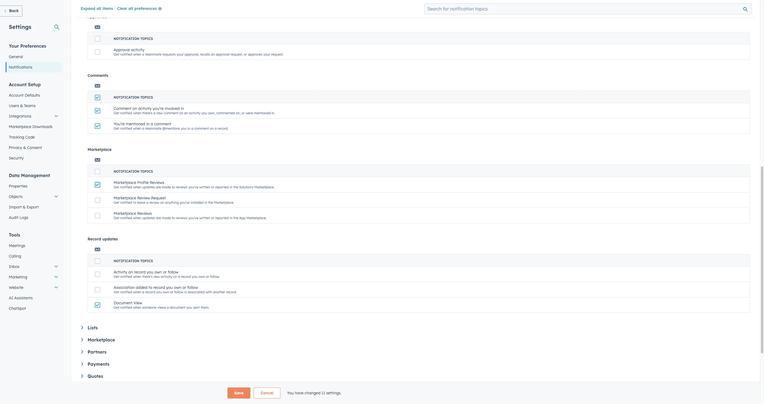 Task type: locate. For each thing, give the bounding box(es) containing it.
get inside "association added to record you own or follow get notified when a record you own or follow is associated with another record."
[[114, 290, 119, 294]]

follow left is
[[174, 290, 183, 294]]

clear
[[117, 6, 127, 11]]

activity
[[131, 47, 145, 52], [138, 106, 152, 111], [189, 111, 201, 115], [161, 275, 172, 279]]

0 vertical spatial new
[[156, 111, 163, 115]]

the inside marketplace review request get notified to leave a review on anything you've installed in the marketplace.
[[208, 201, 213, 205]]

teammate left requests
[[145, 52, 162, 57]]

notification topics for marketplace
[[114, 170, 153, 174]]

teammate down there's
[[145, 127, 162, 131]]

you've inside marketplace review request get notified to leave a review on anything you've installed in the marketplace.
[[180, 201, 190, 205]]

0 vertical spatial account
[[9, 82, 27, 87]]

solutions
[[239, 185, 254, 189]]

2 caret image from the top
[[81, 350, 83, 354]]

1 reviews from the top
[[176, 185, 188, 189]]

to up marketplace review request get notified to leave a review on anything you've installed in the marketplace.
[[172, 185, 175, 189]]

to inside marketplace reviews get notified when updates are made to reviews you've written or reported in the app marketplace.
[[172, 216, 175, 220]]

changed
[[305, 391, 321, 396]]

1 vertical spatial the
[[208, 201, 213, 205]]

4 notified from the top
[[120, 185, 132, 189]]

@mentions
[[162, 127, 180, 131]]

in left solutions
[[230, 185, 233, 189]]

notified inside "document view get notified when someone views a document you sent them."
[[120, 306, 132, 310]]

recalls
[[200, 52, 210, 57]]

written up 'installed' at the left of page
[[199, 185, 210, 189]]

quotes
[[88, 374, 103, 379]]

new for you're
[[156, 111, 163, 115]]

marketplace. right solutions
[[255, 185, 275, 189]]

the left solutions
[[233, 185, 238, 189]]

1 when from the top
[[133, 52, 141, 57]]

& for export
[[23, 205, 26, 210]]

2 when from the top
[[133, 111, 141, 115]]

comment down you're
[[154, 122, 171, 127]]

in down there's
[[146, 122, 150, 127]]

2 reported from the top
[[215, 216, 229, 220]]

own left "follow."
[[199, 275, 205, 279]]

reviews down anything
[[176, 216, 188, 220]]

record. down commented at the left of the page
[[218, 127, 229, 131]]

1 vertical spatial teammate
[[145, 127, 162, 131]]

the left app on the left bottom of the page
[[233, 216, 238, 220]]

your right requests
[[177, 52, 184, 57]]

1 vertical spatial reviews
[[176, 216, 188, 220]]

1 horizontal spatial all
[[129, 6, 133, 11]]

3 get from the top
[[114, 127, 119, 131]]

them.
[[201, 306, 210, 310]]

1 horizontal spatial an
[[211, 52, 215, 57]]

view
[[134, 301, 142, 306]]

updates right record
[[102, 237, 118, 242]]

your preferences element
[[6, 43, 62, 72]]

0 vertical spatial caret image
[[81, 338, 83, 342]]

9 get from the top
[[114, 306, 119, 310]]

import
[[9, 205, 22, 210]]

when right the you're on the left of the page
[[133, 127, 141, 131]]

1 topics from the top
[[140, 37, 153, 41]]

5 when from the top
[[133, 216, 141, 220]]

you down activity on record you own or follow get notified when there's new activity on a record you own or follow.
[[166, 285, 173, 290]]

record.
[[218, 127, 229, 131], [226, 290, 237, 294]]

save
[[234, 391, 244, 396]]

reported
[[215, 185, 229, 189], [215, 216, 229, 220]]

& right users
[[20, 103, 23, 108]]

4 notification from the top
[[114, 259, 139, 263]]

2 reviews from the top
[[176, 216, 188, 220]]

notified inside marketplace reviews get notified when updates are made to reviews you've written or reported in the app marketplace.
[[120, 216, 132, 220]]

you left sent on the left bottom of the page
[[187, 306, 192, 310]]

topics for approvals
[[140, 37, 153, 41]]

updates up review
[[142, 185, 155, 189]]

account defaults link
[[6, 90, 62, 101]]

3 notification from the top
[[114, 170, 139, 174]]

4 notification topics from the top
[[114, 259, 153, 263]]

own,
[[208, 111, 215, 115]]

back
[[9, 8, 19, 13]]

account up users
[[9, 93, 24, 98]]

1 notified from the top
[[120, 52, 132, 57]]

teammate inside you're mentioned in a comment get notified when a teammate @mentions you in a comment on a record.
[[145, 127, 162, 131]]

1 are from the top
[[156, 185, 161, 189]]

partners
[[88, 349, 107, 355]]

the right 'installed' at the left of page
[[208, 201, 213, 205]]

approval
[[216, 52, 230, 57]]

record. inside "association added to record you own or follow get notified when a record you own or follow is associated with another record."
[[226, 290, 237, 294]]

you've up 'installed' at the left of page
[[189, 185, 198, 189]]

activity up "association added to record you own or follow get notified when a record you own or follow is associated with another record."
[[161, 275, 172, 279]]

1 vertical spatial &
[[23, 145, 26, 150]]

reported inside marketplace reviews get notified when updates are made to reviews you've written or reported in the app marketplace.
[[215, 216, 229, 220]]

1 vertical spatial made
[[162, 216, 171, 220]]

caret image for lists
[[81, 326, 83, 330]]

caret image left partners on the bottom of the page
[[81, 350, 83, 354]]

1 caret image from the top
[[81, 338, 83, 342]]

users & teams link
[[6, 101, 62, 111]]

1 horizontal spatial mentioned
[[254, 111, 271, 115]]

or inside marketplace reviews get notified when updates are made to reviews you've written or reported in the app marketplace.
[[211, 216, 214, 220]]

users & teams
[[9, 103, 36, 108]]

3 topics from the top
[[140, 170, 153, 174]]

marketplace
[[9, 124, 31, 129], [88, 147, 112, 152], [114, 180, 136, 185], [114, 196, 136, 201], [114, 211, 136, 216], [88, 337, 115, 343]]

4 get from the top
[[114, 185, 119, 189]]

caret image inside partners dropdown button
[[81, 350, 83, 354]]

in inside marketplace profile reviews get notified when updates are made to reviews you've written or reported in the solutions marketplace.
[[230, 185, 233, 189]]

document
[[170, 306, 186, 310]]

written inside marketplace profile reviews get notified when updates are made to reviews you've written or reported in the solutions marketplace.
[[199, 185, 210, 189]]

defaults
[[25, 93, 40, 98]]

all right clear on the left
[[129, 6, 133, 11]]

approvals
[[88, 14, 107, 19]]

reported left app on the left bottom of the page
[[215, 216, 229, 220]]

integrations button
[[6, 111, 62, 122]]

marketplace inside marketplace profile reviews get notified when updates are made to reviews you've written or reported in the solutions marketplace.
[[114, 180, 136, 185]]

1 caret image from the top
[[81, 326, 83, 330]]

there's
[[142, 275, 153, 279]]

cancel
[[261, 391, 274, 396]]

notification topics up profile
[[114, 170, 153, 174]]

account setup element
[[6, 82, 62, 163]]

caret image inside quotes dropdown button
[[81, 375, 83, 378]]

updates
[[142, 185, 155, 189], [142, 216, 155, 220], [102, 237, 118, 242]]

activity right approval
[[131, 47, 145, 52]]

when right approval
[[133, 52, 141, 57]]

notification topics up comment at the left top of page
[[114, 95, 153, 99]]

notification topics for comments
[[114, 95, 153, 99]]

marketplace. inside marketplace profile reviews get notified when updates are made to reviews you've written or reported in the solutions marketplace.
[[255, 185, 275, 189]]

& left "export"
[[23, 205, 26, 210]]

in left app on the left bottom of the page
[[230, 216, 233, 220]]

& for consent
[[23, 145, 26, 150]]

1 vertical spatial written
[[199, 216, 210, 220]]

audit
[[9, 215, 18, 220]]

meetings link
[[6, 241, 62, 251]]

when down leave in the left of the page
[[133, 216, 141, 220]]

inbox
[[9, 264, 19, 269]]

marketplace inside marketplace reviews get notified when updates are made to reviews you've written or reported in the app marketplace.
[[114, 211, 136, 216]]

app
[[239, 216, 246, 220]]

2 topics from the top
[[140, 95, 153, 99]]

0 horizontal spatial your
[[177, 52, 184, 57]]

marketplace for downloads
[[9, 124, 31, 129]]

2 notification from the top
[[114, 95, 139, 99]]

made down anything
[[162, 216, 171, 220]]

reviews
[[176, 185, 188, 189], [176, 216, 188, 220]]

when left there's in the left bottom of the page
[[133, 275, 141, 279]]

1 teammate from the top
[[145, 52, 162, 57]]

you left own,
[[202, 111, 207, 115]]

1 vertical spatial an
[[184, 111, 188, 115]]

0 vertical spatial the
[[233, 185, 238, 189]]

review
[[137, 196, 150, 201]]

the inside marketplace profile reviews get notified when updates are made to reviews you've written or reported in the solutions marketplace.
[[233, 185, 238, 189]]

2 account from the top
[[9, 93, 24, 98]]

back link
[[0, 6, 22, 17]]

marketplace. right 'installed' at the left of page
[[214, 201, 234, 205]]

data
[[9, 173, 20, 178]]

notification topics
[[114, 37, 153, 41], [114, 95, 153, 99], [114, 170, 153, 174], [114, 259, 153, 263]]

1 vertical spatial you've
[[180, 201, 190, 205]]

0 vertical spatial teammate
[[145, 52, 162, 57]]

2 all from the left
[[129, 6, 133, 11]]

marketplace. inside marketplace reviews get notified when updates are made to reviews you've written or reported in the app marketplace.
[[247, 216, 267, 220]]

4 when from the top
[[133, 185, 141, 189]]

preferences
[[134, 6, 157, 11]]

2 vertical spatial you've
[[189, 216, 198, 220]]

1 get from the top
[[114, 52, 119, 57]]

2 vertical spatial the
[[233, 216, 238, 220]]

users
[[9, 103, 19, 108]]

own
[[154, 270, 162, 275], [199, 275, 205, 279], [174, 285, 181, 290], [163, 290, 169, 294]]

commented
[[216, 111, 235, 115]]

you've left 'installed' at the left of page
[[180, 201, 190, 205]]

when up review
[[133, 185, 141, 189]]

0 vertical spatial are
[[156, 185, 161, 189]]

you
[[287, 391, 294, 396]]

on up you're mentioned in a comment get notified when a teammate @mentions you in a comment on a record.
[[179, 111, 183, 115]]

marketplace downloads link
[[6, 122, 62, 132]]

1 notification from the top
[[114, 37, 139, 41]]

made up request
[[162, 185, 171, 189]]

an right involved
[[184, 111, 188, 115]]

2 made from the top
[[162, 216, 171, 220]]

marketplace.
[[255, 185, 275, 189], [214, 201, 234, 205], [247, 216, 267, 220]]

you're
[[114, 122, 125, 127]]

on down own,
[[210, 127, 214, 131]]

reviews inside marketplace reviews get notified when updates are made to reviews you've written or reported in the app marketplace.
[[176, 216, 188, 220]]

reviews right profile
[[150, 180, 164, 185]]

comment up you're mentioned in a comment get notified when a teammate @mentions you in a comment on a record.
[[164, 111, 178, 115]]

all for clear
[[129, 6, 133, 11]]

objects
[[9, 194, 23, 199]]

notification topics up approval
[[114, 37, 153, 41]]

5 get from the top
[[114, 201, 119, 205]]

1 horizontal spatial your
[[263, 52, 270, 57]]

a inside activity on record you own or follow get notified when there's new activity on a record you own or follow.
[[178, 275, 180, 279]]

1 vertical spatial reviews
[[137, 211, 152, 216]]

activity left own,
[[189, 111, 201, 115]]

new right there's in the left bottom of the page
[[154, 275, 160, 279]]

new for you
[[154, 275, 160, 279]]

0 vertical spatial record.
[[218, 127, 229, 131]]

reviews up marketplace review request get notified to leave a review on anything you've installed in the marketplace.
[[176, 185, 188, 189]]

expand all items button
[[81, 6, 113, 11]]

caret image left quotes
[[81, 375, 83, 378]]

logs
[[20, 215, 28, 220]]

marketplace. right app on the left bottom of the page
[[247, 216, 267, 220]]

6 get from the top
[[114, 216, 119, 220]]

marketplace inside marketplace review request get notified to leave a review on anything you've installed in the marketplace.
[[114, 196, 136, 201]]

7 notified from the top
[[120, 275, 132, 279]]

get inside activity on record you own or follow get notified when there's new activity on a record you own or follow.
[[114, 275, 119, 279]]

account up account defaults
[[9, 82, 27, 87]]

caret image for quotes
[[81, 375, 83, 378]]

tools
[[9, 232, 20, 238]]

installed
[[191, 201, 204, 205]]

topics
[[140, 37, 153, 41], [140, 95, 153, 99], [140, 170, 153, 174], [140, 259, 153, 263]]

get inside marketplace review request get notified to leave a review on anything you've installed in the marketplace.
[[114, 201, 119, 205]]

involved
[[165, 106, 180, 111]]

get
[[114, 52, 119, 57], [114, 111, 119, 115], [114, 127, 119, 131], [114, 185, 119, 189], [114, 201, 119, 205], [114, 216, 119, 220], [114, 275, 119, 279], [114, 290, 119, 294], [114, 306, 119, 310]]

on right comment at the left top of page
[[133, 106, 137, 111]]

reviews down leave in the left of the page
[[137, 211, 152, 216]]

request,
[[231, 52, 243, 57]]

1 vertical spatial new
[[154, 275, 160, 279]]

1 vertical spatial updates
[[142, 216, 155, 220]]

tracking
[[9, 135, 24, 140]]

4 topics from the top
[[140, 259, 153, 263]]

approval
[[114, 47, 130, 52]]

& for teams
[[20, 103, 23, 108]]

caret image
[[81, 326, 83, 330], [81, 350, 83, 354], [81, 375, 83, 378]]

notification up the activity
[[114, 259, 139, 263]]

follow up "association added to record you own or follow get notified when a record you own or follow is associated with another record."
[[168, 270, 179, 275]]

1 vertical spatial account
[[9, 93, 24, 98]]

0 vertical spatial caret image
[[81, 326, 83, 330]]

you right @mentions
[[181, 127, 187, 131]]

reported inside marketplace profile reviews get notified when updates are made to reviews you've written or reported in the solutions marketplace.
[[215, 185, 229, 189]]

on right review
[[160, 201, 164, 205]]

get inside "comment on activity you're involved in get notified when there's a new comment on an activity you own, commented on, or were mentioned in."
[[114, 111, 119, 115]]

1 reported from the top
[[215, 185, 229, 189]]

2 caret image from the top
[[81, 362, 83, 366]]

settings
[[9, 23, 31, 30]]

lists
[[88, 325, 98, 331]]

notified inside you're mentioned in a comment get notified when a teammate @mentions you in a comment on a record.
[[120, 127, 132, 131]]

2 are from the top
[[156, 216, 161, 220]]

when inside approval activity get notified when a teammate requests your approval, recalls an approval request, or approves your request.
[[133, 52, 141, 57]]

0 vertical spatial &
[[20, 103, 23, 108]]

0 vertical spatial an
[[211, 52, 215, 57]]

mentioned left in.
[[254, 111, 271, 115]]

an right recalls
[[211, 52, 215, 57]]

notification up profile
[[114, 170, 139, 174]]

1 vertical spatial record.
[[226, 290, 237, 294]]

caret image
[[81, 338, 83, 342], [81, 362, 83, 366]]

7 when from the top
[[133, 290, 141, 294]]

notification topics up the activity
[[114, 259, 153, 263]]

marketplace review request get notified to leave a review on anything you've installed in the marketplace.
[[114, 196, 234, 205]]

6 when from the top
[[133, 275, 141, 279]]

activity inside activity on record you own or follow get notified when there's new activity on a record you own or follow.
[[161, 275, 172, 279]]

reviews inside marketplace profile reviews get notified when updates are made to reviews you've written or reported in the solutions marketplace.
[[150, 180, 164, 185]]

all inside button
[[129, 6, 133, 11]]

follow inside activity on record you own or follow get notified when there's new activity on a record you own or follow.
[[168, 270, 179, 275]]

7 get from the top
[[114, 275, 119, 279]]

to down anything
[[172, 216, 175, 220]]

3 caret image from the top
[[81, 375, 83, 378]]

account for account setup
[[9, 82, 27, 87]]

when inside activity on record you own or follow get notified when there's new activity on a record you own or follow.
[[133, 275, 141, 279]]

0 vertical spatial marketplace.
[[255, 185, 275, 189]]

partners button
[[81, 349, 750, 355]]

topics for marketplace
[[140, 170, 153, 174]]

& right privacy
[[23, 145, 26, 150]]

0 vertical spatial reported
[[215, 185, 229, 189]]

security link
[[6, 153, 62, 163]]

1 vertical spatial reported
[[215, 216, 229, 220]]

teammate
[[145, 52, 162, 57], [145, 127, 162, 131]]

1 notification topics from the top
[[114, 37, 153, 41]]

on inside you're mentioned in a comment get notified when a teammate @mentions you in a comment on a record.
[[210, 127, 214, 131]]

2 teammate from the top
[[145, 127, 162, 131]]

1 vertical spatial are
[[156, 216, 161, 220]]

the
[[233, 185, 238, 189], [208, 201, 213, 205], [233, 216, 238, 220]]

0 vertical spatial reviews
[[150, 180, 164, 185]]

caret image left lists
[[81, 326, 83, 330]]

updates inside marketplace reviews get notified when updates are made to reviews you've written or reported in the app marketplace.
[[142, 216, 155, 220]]

tools element
[[6, 232, 62, 314]]

caret image inside lists dropdown button
[[81, 326, 83, 330]]

to inside "association added to record you own or follow get notified when a record you own or follow is associated with another record."
[[149, 285, 152, 290]]

reported left solutions
[[215, 185, 229, 189]]

0 horizontal spatial all
[[97, 6, 101, 11]]

0 vertical spatial mentioned
[[254, 111, 271, 115]]

1 vertical spatial mentioned
[[126, 122, 145, 127]]

8 when from the top
[[133, 306, 141, 310]]

0 vertical spatial made
[[162, 185, 171, 189]]

clear all preferences button
[[117, 6, 164, 12]]

another
[[213, 290, 225, 294]]

marketplace button
[[81, 337, 750, 343]]

in right 'installed' at the left of page
[[205, 201, 207, 205]]

written down 'installed' at the left of page
[[199, 216, 210, 220]]

activity left you're
[[138, 106, 152, 111]]

record up is
[[181, 275, 191, 279]]

2 notification topics from the top
[[114, 95, 153, 99]]

3 notified from the top
[[120, 127, 132, 131]]

in right @mentions
[[188, 127, 190, 131]]

your left the "request."
[[263, 52, 270, 57]]

5 notified from the top
[[120, 201, 132, 205]]

when inside marketplace profile reviews get notified when updates are made to reviews you've written or reported in the solutions marketplace.
[[133, 185, 141, 189]]

tracking code link
[[6, 132, 62, 142]]

& inside "data management" element
[[23, 205, 26, 210]]

8 notified from the top
[[120, 290, 132, 294]]

record. inside you're mentioned in a comment get notified when a teammate @mentions you in a comment on a record.
[[218, 127, 229, 131]]

views
[[157, 306, 166, 310]]

get inside marketplace profile reviews get notified when updates are made to reviews you've written or reported in the solutions marketplace.
[[114, 185, 119, 189]]

when
[[133, 52, 141, 57], [133, 111, 141, 115], [133, 127, 141, 131], [133, 185, 141, 189], [133, 216, 141, 220], [133, 275, 141, 279], [133, 290, 141, 294], [133, 306, 141, 310]]

0 horizontal spatial mentioned
[[126, 122, 145, 127]]

notification for record updates
[[114, 259, 139, 263]]

mentioned inside you're mentioned in a comment get notified when a teammate @mentions you in a comment on a record.
[[126, 122, 145, 127]]

preferences
[[20, 43, 46, 49]]

caret image inside the payments dropdown button
[[81, 362, 83, 366]]

you inside you're mentioned in a comment get notified when a teammate @mentions you in a comment on a record.
[[181, 127, 187, 131]]

1 made from the top
[[162, 185, 171, 189]]

notification up approval
[[114, 37, 139, 41]]

marketplace inside account setup "element"
[[9, 124, 31, 129]]

notified inside activity on record you own or follow get notified when there's new activity on a record you own or follow.
[[120, 275, 132, 279]]

8 get from the top
[[114, 290, 119, 294]]

notifications link
[[6, 62, 62, 72]]

all up approvals
[[97, 6, 101, 11]]

made inside marketplace reviews get notified when updates are made to reviews you've written or reported in the app marketplace.
[[162, 216, 171, 220]]

in inside marketplace review request get notified to leave a review on anything you've installed in the marketplace.
[[205, 201, 207, 205]]

new inside "comment on activity you're involved in get notified when there's a new comment on an activity you own, commented on, or were mentioned in."
[[156, 111, 163, 115]]

an
[[211, 52, 215, 57], [184, 111, 188, 115]]

or inside marketplace profile reviews get notified when updates are made to reviews you've written or reported in the solutions marketplace.
[[211, 185, 214, 189]]

website
[[9, 285, 23, 290]]

3 when from the top
[[133, 127, 141, 131]]

with
[[206, 290, 212, 294]]

you've for marketplace review request
[[180, 201, 190, 205]]

in right involved
[[181, 106, 184, 111]]

9 notified from the top
[[120, 306, 132, 310]]

0 vertical spatial written
[[199, 185, 210, 189]]

notified inside marketplace profile reviews get notified when updates are made to reviews you've written or reported in the solutions marketplace.
[[120, 185, 132, 189]]

new right there's
[[156, 111, 163, 115]]

when left the someone
[[133, 306, 141, 310]]

are up request
[[156, 185, 161, 189]]

0 vertical spatial you've
[[189, 185, 198, 189]]

you've inside marketplace profile reviews get notified when updates are made to reviews you've written or reported in the solutions marketplace.
[[189, 185, 198, 189]]

2 vertical spatial &
[[23, 205, 26, 210]]

1 account from the top
[[9, 82, 27, 87]]

mentioned down there's
[[126, 122, 145, 127]]

someone
[[142, 306, 157, 310]]

0 horizontal spatial an
[[184, 111, 188, 115]]

0 vertical spatial updates
[[142, 185, 155, 189]]

record. right another
[[226, 290, 237, 294]]

you've down 'installed' at the left of page
[[189, 216, 198, 220]]

2 notified from the top
[[120, 111, 132, 115]]

0 vertical spatial reviews
[[176, 185, 188, 189]]

2 vertical spatial marketplace.
[[247, 216, 267, 220]]

2 written from the top
[[199, 216, 210, 220]]

made inside marketplace profile reviews get notified when updates are made to reviews you've written or reported in the solutions marketplace.
[[162, 185, 171, 189]]

meetings
[[9, 243, 25, 248]]

1 vertical spatial caret image
[[81, 362, 83, 366]]

account inside account defaults link
[[9, 93, 24, 98]]

6 notified from the top
[[120, 216, 132, 220]]

1 written from the top
[[199, 185, 210, 189]]

1 all from the left
[[97, 6, 101, 11]]

updates down review
[[142, 216, 155, 220]]

caret image inside the marketplace dropdown button
[[81, 338, 83, 342]]

2 vertical spatial caret image
[[81, 375, 83, 378]]

new inside activity on record you own or follow get notified when there's new activity on a record you own or follow.
[[154, 275, 160, 279]]

1 vertical spatial marketplace.
[[214, 201, 234, 205]]

you've for marketplace profile reviews
[[189, 185, 198, 189]]

3 notification topics from the top
[[114, 170, 153, 174]]

are down review
[[156, 216, 161, 220]]

when left there's
[[133, 111, 141, 115]]

you've
[[189, 185, 198, 189], [180, 201, 190, 205], [189, 216, 198, 220]]

caret image for partners
[[81, 350, 83, 354]]

2 get from the top
[[114, 111, 119, 115]]

1 vertical spatial caret image
[[81, 350, 83, 354]]

expand
[[81, 6, 95, 11]]

on up "association added to record you own or follow get notified when a record you own or follow is associated with another record."
[[173, 275, 177, 279]]

when up "view"
[[133, 290, 141, 294]]

or
[[244, 52, 247, 57], [242, 111, 245, 115], [211, 185, 214, 189], [211, 216, 214, 220], [163, 270, 167, 275], [206, 275, 209, 279], [183, 285, 186, 290], [170, 290, 173, 294]]

notification up comment at the left top of page
[[114, 95, 139, 99]]

notification for comments
[[114, 95, 139, 99]]



Task type: describe. For each thing, give the bounding box(es) containing it.
notification for approvals
[[114, 37, 139, 41]]

a inside approval activity get notified when a teammate requests your approval, recalls an approval request, or approves your request.
[[142, 52, 144, 57]]

when inside you're mentioned in a comment get notified when a teammate @mentions you in a comment on a record.
[[133, 127, 141, 131]]

audit logs
[[9, 215, 28, 220]]

code
[[25, 135, 35, 140]]

caret image for payments
[[81, 362, 83, 366]]

own up "document view get notified when someone views a document you sent them."
[[163, 290, 169, 294]]

comment inside "comment on activity you're involved in get notified when there's a new comment on an activity you own, commented on, or were mentioned in."
[[164, 111, 178, 115]]

payments button
[[81, 362, 750, 367]]

privacy
[[9, 145, 22, 150]]

security
[[9, 156, 24, 161]]

ai assistants
[[9, 296, 33, 301]]

added
[[136, 285, 148, 290]]

association
[[114, 285, 135, 290]]

teammate inside approval activity get notified when a teammate requests your approval, recalls an approval request, or approves your request.
[[145, 52, 162, 57]]

you up added
[[147, 270, 153, 275]]

there's
[[142, 111, 153, 115]]

marketplace profile reviews get notified when updates are made to reviews you've written or reported in the solutions marketplace.
[[114, 180, 275, 189]]

the inside marketplace reviews get notified when updates are made to reviews you've written or reported in the app marketplace.
[[233, 216, 238, 220]]

are inside marketplace profile reviews get notified when updates are made to reviews you've written or reported in the solutions marketplace.
[[156, 185, 161, 189]]

you inside "comment on activity you're involved in get notified when there's a new comment on an activity you own, commented on, or were mentioned in."
[[202, 111, 207, 115]]

a inside "document view get notified when someone views a document you sent them."
[[167, 306, 169, 310]]

updates inside marketplace profile reviews get notified when updates are made to reviews you've written or reported in the solutions marketplace.
[[142, 185, 155, 189]]

general link
[[6, 52, 62, 62]]

notified inside "association added to record you own or follow get notified when a record you own or follow is associated with another record."
[[120, 290, 132, 294]]

record up added
[[134, 270, 146, 275]]

reviews inside marketplace reviews get notified when updates are made to reviews you've written or reported in the app marketplace.
[[137, 211, 152, 216]]

document
[[114, 301, 133, 306]]

assistants
[[14, 296, 33, 301]]

an inside approval activity get notified when a teammate requests your approval, recalls an approval request, or approves your request.
[[211, 52, 215, 57]]

you're
[[153, 106, 164, 111]]

when inside "document view get notified when someone views a document you sent them."
[[133, 306, 141, 310]]

mentioned inside "comment on activity you're involved in get notified when there's a new comment on an activity you own, commented on, or were mentioned in."
[[254, 111, 271, 115]]

request.
[[271, 52, 284, 57]]

follow.
[[210, 275, 220, 279]]

downloads
[[32, 124, 53, 129]]

import & export link
[[6, 202, 62, 212]]

to inside marketplace review request get notified to leave a review on anything you've installed in the marketplace.
[[133, 201, 136, 205]]

marketplace downloads
[[9, 124, 53, 129]]

cancel button
[[254, 388, 281, 399]]

an inside "comment on activity you're involved in get notified when there's a new comment on an activity you own, commented on, or were mentioned in."
[[184, 111, 188, 115]]

leave
[[137, 201, 145, 205]]

on inside marketplace review request get notified to leave a review on anything you've installed in the marketplace.
[[160, 201, 164, 205]]

audit logs link
[[6, 212, 62, 223]]

Search for notification topics search field
[[425, 3, 752, 14]]

caret image for marketplace
[[81, 338, 83, 342]]

comment down own,
[[194, 127, 209, 131]]

is
[[184, 290, 187, 294]]

associated
[[188, 290, 205, 294]]

marketing
[[9, 275, 27, 280]]

activity
[[114, 270, 127, 275]]

topics for comments
[[140, 95, 153, 99]]

properties
[[9, 184, 27, 189]]

notified inside approval activity get notified when a teammate requests your approval, recalls an approval request, or approves your request.
[[120, 52, 132, 57]]

record down activity on record you own or follow get notified when there's new activity on a record you own or follow.
[[153, 285, 165, 290]]

integrations
[[9, 114, 31, 119]]

marketplace for profile
[[114, 180, 136, 185]]

notified inside marketplace review request get notified to leave a review on anything you've installed in the marketplace.
[[120, 201, 132, 205]]

follow right is
[[187, 285, 198, 290]]

11
[[322, 391, 325, 396]]

get inside you're mentioned in a comment get notified when a teammate @mentions you in a comment on a record.
[[114, 127, 119, 131]]

or inside approval activity get notified when a teammate requests your approval, recalls an approval request, or approves your request.
[[244, 52, 247, 57]]

2 your from the left
[[263, 52, 270, 57]]

own right there's in the left bottom of the page
[[154, 270, 162, 275]]

review
[[149, 201, 159, 205]]

notification topics for approvals
[[114, 37, 153, 41]]

general
[[9, 54, 23, 59]]

on,
[[236, 111, 241, 115]]

in inside "comment on activity you're involved in get notified when there's a new comment on an activity you own, commented on, or were mentioned in."
[[181, 106, 184, 111]]

get inside "document view get notified when someone views a document you sent them."
[[114, 306, 119, 310]]

you have changed 11 settings.
[[287, 391, 342, 396]]

activity inside approval activity get notified when a teammate requests your approval, recalls an approval request, or approves your request.
[[131, 47, 145, 52]]

to inside marketplace profile reviews get notified when updates are made to reviews you've written or reported in the solutions marketplace.
[[172, 185, 175, 189]]

teams
[[24, 103, 36, 108]]

comment on activity you're involved in get notified when there's a new comment on an activity you own, commented on, or were mentioned in.
[[114, 106, 275, 115]]

account for account defaults
[[9, 93, 24, 98]]

get inside approval activity get notified when a teammate requests your approval, recalls an approval request, or approves your request.
[[114, 52, 119, 57]]

a inside "association added to record you own or follow get notified when a record you own or follow is associated with another record."
[[142, 290, 144, 294]]

document view get notified when someone views a document you sent them.
[[114, 301, 210, 310]]

anything
[[165, 201, 179, 205]]

marketplace for reviews
[[114, 211, 136, 216]]

consent
[[27, 145, 42, 150]]

you up "document view get notified when someone views a document you sent them."
[[156, 290, 162, 294]]

in.
[[272, 111, 275, 115]]

you inside "document view get notified when someone views a document you sent them."
[[187, 306, 192, 310]]

you up the associated
[[192, 275, 198, 279]]

request
[[151, 196, 166, 201]]

on right the activity
[[128, 270, 133, 275]]

ai
[[9, 296, 13, 301]]

are inside marketplace reviews get notified when updates are made to reviews you've written or reported in the app marketplace.
[[156, 216, 161, 220]]

properties link
[[6, 181, 62, 192]]

settings.
[[326, 391, 342, 396]]

get inside marketplace reviews get notified when updates are made to reviews you've written or reported in the app marketplace.
[[114, 216, 119, 220]]

notified inside "comment on activity you're involved in get notified when there's a new comment on an activity you own, commented on, or were mentioned in."
[[120, 111, 132, 115]]

account defaults
[[9, 93, 40, 98]]

tracking code
[[9, 135, 35, 140]]

a inside marketplace review request get notified to leave a review on anything you've installed in the marketplace.
[[146, 201, 148, 205]]

setup
[[28, 82, 41, 87]]

record
[[88, 237, 101, 242]]

own left is
[[174, 285, 181, 290]]

marketplace for review
[[114, 196, 136, 201]]

1 your from the left
[[177, 52, 184, 57]]

privacy & consent link
[[6, 142, 62, 153]]

a inside "comment on activity you're involved in get notified when there's a new comment on an activity you own, commented on, or were mentioned in."
[[153, 111, 156, 115]]

privacy & consent
[[9, 145, 42, 150]]

chatspot
[[9, 306, 26, 311]]

ai assistants link
[[6, 293, 62, 303]]

all for expand
[[97, 6, 101, 11]]

calling link
[[6, 251, 62, 262]]

when inside "association added to record you own or follow get notified when a record you own or follow is associated with another record."
[[133, 290, 141, 294]]

topics for record updates
[[140, 259, 153, 263]]

data management element
[[6, 173, 62, 223]]

your
[[9, 43, 19, 49]]

approval,
[[185, 52, 199, 57]]

notification for marketplace
[[114, 170, 139, 174]]

when inside "comment on activity you're involved in get notified when there's a new comment on an activity you own, commented on, or were mentioned in."
[[133, 111, 141, 115]]

inbox button
[[6, 262, 62, 272]]

requests
[[162, 52, 176, 57]]

2 vertical spatial updates
[[102, 237, 118, 242]]

profile
[[137, 180, 149, 185]]

when inside marketplace reviews get notified when updates are made to reviews you've written or reported in the app marketplace.
[[133, 216, 141, 220]]

sent
[[193, 306, 200, 310]]

were
[[246, 111, 253, 115]]

data management
[[9, 173, 50, 178]]

approves
[[248, 52, 263, 57]]

quotes button
[[81, 374, 750, 379]]

you're mentioned in a comment get notified when a teammate @mentions you in a comment on a record.
[[114, 122, 229, 131]]

expand all items
[[81, 6, 113, 11]]

marketplace. inside marketplace review request get notified to leave a review on anything you've installed in the marketplace.
[[214, 201, 234, 205]]

marketplace reviews get notified when updates are made to reviews you've written or reported in the app marketplace.
[[114, 211, 267, 220]]

in inside marketplace reviews get notified when updates are made to reviews you've written or reported in the app marketplace.
[[230, 216, 233, 220]]

account setup
[[9, 82, 41, 87]]

association added to record you own or follow get notified when a record you own or follow is associated with another record.
[[114, 285, 237, 294]]

have
[[295, 391, 304, 396]]

written inside marketplace reviews get notified when updates are made to reviews you've written or reported in the app marketplace.
[[199, 216, 210, 220]]

you've inside marketplace reviews get notified when updates are made to reviews you've written or reported in the app marketplace.
[[189, 216, 198, 220]]

or inside "comment on activity you're involved in get notified when there's a new comment on an activity you own, commented on, or were mentioned in."
[[242, 111, 245, 115]]

save button
[[228, 388, 251, 399]]

notifications
[[9, 65, 32, 70]]

record up the someone
[[145, 290, 155, 294]]

notification topics for record updates
[[114, 259, 153, 263]]

reviews inside marketplace profile reviews get notified when updates are made to reviews you've written or reported in the solutions marketplace.
[[176, 185, 188, 189]]



Task type: vqa. For each thing, say whether or not it's contained in the screenshot.
JACOB SIMON image
no



